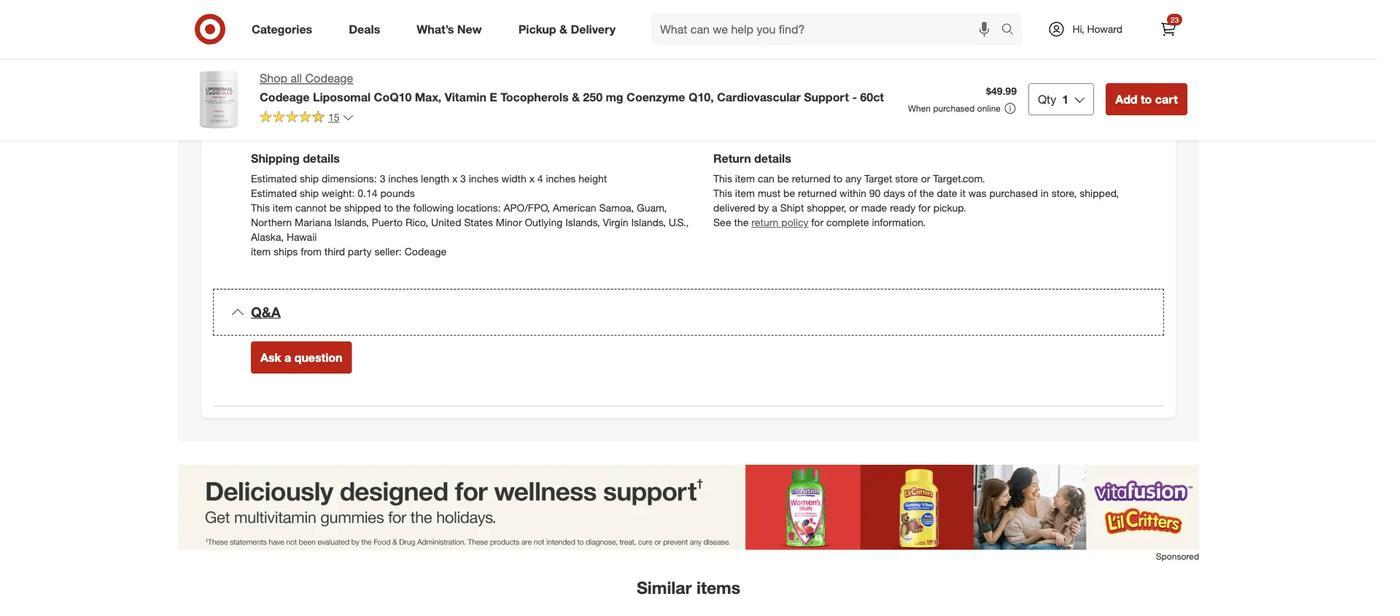 Task type: locate. For each thing, give the bounding box(es) containing it.
store
[[895, 172, 918, 185]]

1 horizontal spatial inches
[[469, 172, 499, 185]]

0 horizontal spatial question
[[294, 350, 343, 364]]

american
[[553, 201, 597, 214]]

islands,
[[334, 216, 369, 229], [566, 216, 600, 229], [631, 216, 666, 229]]

1 horizontal spatial about
[[725, 17, 752, 30]]

be up shipt
[[784, 187, 795, 200]]

2 vertical spatial &
[[313, 113, 322, 130]]

1 horizontal spatial target
[[865, 172, 893, 185]]

for down shopper,
[[812, 216, 824, 229]]

from
[[301, 245, 322, 258]]

pickup & delivery
[[519, 22, 616, 36]]

northern
[[251, 216, 292, 229]]

2 vertical spatial codeage
[[405, 245, 447, 258]]

1 estimated from the top
[[251, 172, 297, 185]]

purchased inside return details this item can be returned to any target store or target.com. this item must be returned within 90 days of the date it was purchased in store, shipped, delivered by a shipt shopper, or made ready for pickup. see the return policy for complete information.
[[990, 187, 1038, 200]]

0 horizontal spatial for
[[812, 216, 824, 229]]

returns
[[326, 113, 378, 130]]

about left this
[[725, 17, 752, 30]]

islands, down shipped
[[334, 216, 369, 229]]

2 shipping from the top
[[251, 151, 300, 165]]

states
[[464, 216, 493, 229]]

3 islands, from the left
[[631, 216, 666, 229]]

shipping details estimated ship dimensions: 3 inches length x 3 inches width x 4 inches height estimated ship weight: 0.14 pounds
[[251, 151, 607, 200]]

& left 15 at the top left
[[313, 113, 322, 130]]

3 right length
[[460, 172, 466, 185]]

codeage down shop on the left of the page
[[260, 90, 310, 104]]

1 vertical spatial estimated
[[251, 187, 297, 200]]

& right the pickup
[[560, 22, 568, 36]]

0 horizontal spatial islands,
[[334, 216, 369, 229]]

1 horizontal spatial islands,
[[566, 216, 600, 229]]

purchased right the when
[[934, 103, 975, 114]]

if right presented.
[[584, 17, 590, 30]]

services
[[312, 31, 352, 44]]

it.
[[602, 64, 611, 76]]

1 horizontal spatial for
[[919, 201, 931, 214]]

a right by
[[772, 201, 778, 214]]

x right length
[[452, 172, 458, 185]]

0 horizontal spatial inches
[[388, 172, 418, 185]]

0 vertical spatial about
[[725, 17, 752, 30]]

0 vertical spatial ship
[[300, 172, 319, 185]]

shipping for shipping details estimated ship dimensions: 3 inches length x 3 inches width x 4 inches height estimated ship weight: 0.14 pounds
[[251, 151, 300, 165]]

to right add
[[1141, 92, 1152, 106]]

0 vertical spatial be
[[778, 172, 789, 185]]

delivery
[[571, 22, 616, 36]]

ready
[[890, 201, 916, 214]]

a right have
[[636, 17, 642, 30]]

or left call
[[1105, 17, 1114, 30]]

codeage down rico,
[[405, 245, 447, 258]]

what's new link
[[404, 13, 500, 45]]

this item cannot be shipped to the following locations:
[[251, 201, 501, 214]]

2 3 from the left
[[460, 172, 466, 185]]

this
[[714, 172, 733, 185], [714, 187, 733, 200], [251, 201, 270, 214]]

1 3 from the left
[[380, 172, 386, 185]]

max,
[[415, 90, 442, 104]]

1 horizontal spatial you
[[593, 17, 609, 30]]

2 you from the left
[[593, 17, 609, 30]]

ask
[[260, 350, 281, 364]]

to
[[534, 64, 543, 76], [1141, 92, 1152, 106], [834, 172, 843, 185], [384, 201, 393, 214]]

0 horizontal spatial purchased
[[934, 103, 975, 114]]

be down "weight:"
[[330, 201, 341, 214]]

q10,
[[689, 90, 714, 104]]

3
[[380, 172, 386, 185], [460, 172, 466, 185]]

shipped,
[[1080, 187, 1119, 200]]

when purchased online
[[908, 103, 1001, 114]]

accurate
[[391, 64, 431, 76]]

0 horizontal spatial if
[[251, 64, 257, 76]]

target up 90
[[865, 172, 893, 185]]

target inside the we recommend that you do not rely solely on the information presented. if you have a specific question about this item, you may consult the item's label, contact the manufacturer directly or call target guest services at 1-800-591-3869.
[[251, 31, 279, 44]]

0 horizontal spatial 3
[[380, 172, 386, 185]]

details inside return details this item can be returned to any target store or target.com. this item must be returned within 90 days of the date it was purchased in store, shipped, delivered by a shipt shopper, or made ready for pickup. see the return policy for complete information.
[[755, 151, 792, 165]]

return policy link
[[752, 216, 809, 229]]

1 vertical spatial purchased
[[990, 187, 1038, 200]]

0 horizontal spatial target
[[251, 31, 279, 44]]

question inside the we recommend that you do not rely solely on the information presented. if you have a specific question about this item, you may consult the item's label, contact the manufacturer directly or call target guest services at 1-800-591-3869.
[[683, 17, 722, 30]]

be
[[778, 172, 789, 185], [784, 187, 795, 200], [330, 201, 341, 214]]

shipping inside shipping details estimated ship dimensions: 3 inches length x 3 inches width x 4 inches height estimated ship weight: 0.14 pounds
[[251, 151, 300, 165]]

info.
[[730, 64, 749, 76]]

the right of
[[920, 187, 934, 200]]

0 vertical spatial estimated
[[251, 172, 297, 185]]

details up can
[[755, 151, 792, 165]]

hi, howard
[[1073, 23, 1123, 35]]

virgin
[[603, 216, 629, 229]]

you
[[347, 17, 363, 30], [593, 17, 609, 30], [799, 17, 815, 30]]

1 vertical spatial about
[[573, 64, 600, 76]]

1 x from the left
[[452, 172, 458, 185]]

islands, down american
[[566, 216, 600, 229]]

0 horizontal spatial you
[[347, 17, 363, 30]]

1 horizontal spatial &
[[560, 22, 568, 36]]

mariana
[[295, 216, 332, 229]]

& inside pickup & delivery link
[[560, 22, 568, 36]]

to left any
[[834, 172, 843, 185]]

policy
[[782, 216, 809, 229]]

manufacturer
[[1005, 17, 1066, 30]]

coenzyme
[[627, 90, 686, 104]]

1-
[[366, 31, 376, 44]]

1 horizontal spatial question
[[683, 17, 722, 30]]

recommend
[[268, 17, 324, 30]]

shipping inside dropdown button
[[251, 113, 309, 130]]

the down delivered
[[734, 216, 749, 229]]

inches up pounds
[[388, 172, 418, 185]]

1 vertical spatial for
[[812, 216, 824, 229]]

2 horizontal spatial inches
[[546, 172, 576, 185]]

1 horizontal spatial purchased
[[990, 187, 1038, 200]]

0 horizontal spatial a
[[285, 350, 291, 364]]

what's
[[417, 22, 454, 36]]

about left it.
[[573, 64, 600, 76]]

&
[[560, 22, 568, 36], [572, 90, 580, 104], [313, 113, 322, 130]]

shopper,
[[807, 201, 847, 214]]

2 horizontal spatial you
[[799, 17, 815, 30]]

complete
[[827, 216, 869, 229]]

0.14
[[358, 187, 378, 200]]

What can we help you find? suggestions appear below search field
[[652, 13, 1005, 45]]

1 vertical spatial question
[[294, 350, 343, 364]]

0 horizontal spatial x
[[452, 172, 458, 185]]

contact
[[951, 17, 985, 30]]

categories
[[252, 22, 312, 36]]

if left shop on the left of the page
[[251, 64, 257, 76]]

1 horizontal spatial a
[[636, 17, 642, 30]]

or right 'store'
[[921, 172, 931, 185]]

seller:
[[375, 245, 402, 258]]

0 vertical spatial shipping
[[251, 113, 309, 130]]

2 horizontal spatial a
[[772, 201, 778, 214]]

the right on
[[461, 17, 475, 30]]

1 vertical spatial target
[[865, 172, 893, 185]]

date
[[937, 187, 958, 200]]

any
[[846, 172, 862, 185]]

pickup
[[519, 22, 556, 36]]

purchased left the in
[[990, 187, 1038, 200]]

qty 1
[[1038, 92, 1069, 106]]

weight:
[[322, 187, 355, 200]]

for right the ready
[[919, 201, 931, 214]]

within
[[840, 187, 867, 200]]

you up "at"
[[347, 17, 363, 30]]

or down "within" in the right top of the page
[[849, 201, 859, 214]]

or inside the we recommend that you do not rely solely on the information presented. if you have a specific question about this item, you may consult the item's label, contact the manufacturer directly or call target guest services at 1-800-591-3869.
[[1105, 17, 1114, 30]]

2 inches from the left
[[469, 172, 499, 185]]

see
[[714, 216, 732, 229]]

inches
[[388, 172, 418, 185], [469, 172, 499, 185], [546, 172, 576, 185]]

the left item's
[[876, 17, 891, 30]]

coq10
[[374, 90, 412, 104]]

& inside shipping & returns dropdown button
[[313, 113, 322, 130]]

details up dimensions:
[[303, 151, 340, 165]]

a right ask
[[285, 350, 291, 364]]

categories link
[[239, 13, 331, 45]]

this up delivered
[[714, 187, 733, 200]]

inches right 4
[[546, 172, 576, 185]]

0 vertical spatial question
[[683, 17, 722, 30]]

0 vertical spatial if
[[584, 17, 590, 30]]

item ships from third party seller: codeage
[[251, 245, 447, 258]]

2 vertical spatial this
[[251, 201, 270, 214]]

by
[[758, 201, 769, 214]]

0 horizontal spatial about
[[573, 64, 600, 76]]

1 inches from the left
[[388, 172, 418, 185]]

1 horizontal spatial x
[[529, 172, 535, 185]]

this up northern
[[251, 201, 270, 214]]

a
[[636, 17, 642, 30], [772, 201, 778, 214], [285, 350, 291, 364]]

dimensions:
[[322, 172, 377, 185]]

or
[[1105, 17, 1114, 30], [434, 64, 443, 76], [921, 172, 931, 185], [849, 201, 859, 214]]

about
[[725, 17, 752, 30], [573, 64, 600, 76]]

details inside shipping details estimated ship dimensions: 3 inches length x 3 inches width x 4 inches height estimated ship weight: 0.14 pounds
[[303, 151, 340, 165]]

x left 4
[[529, 172, 535, 185]]

250
[[583, 90, 603, 104]]

1 horizontal spatial if
[[584, 17, 590, 30]]

shipping down shop on the left of the page
[[251, 113, 309, 130]]

shipping & returns
[[251, 113, 378, 130]]

0 horizontal spatial &
[[313, 113, 322, 130]]

1 vertical spatial &
[[572, 90, 580, 104]]

search
[[995, 23, 1030, 38]]

pounds
[[380, 187, 415, 200]]

islands, down guam,
[[631, 216, 666, 229]]

question right 'specific'
[[683, 17, 722, 30]]

1 vertical spatial ship
[[300, 187, 319, 200]]

have
[[612, 17, 633, 30]]

1 horizontal spatial 3
[[460, 172, 466, 185]]

the down pounds
[[396, 201, 411, 214]]

codeage up liposomal
[[305, 71, 353, 85]]

item down guest
[[277, 64, 297, 76]]

0 vertical spatial returned
[[792, 172, 831, 185]]

samoa,
[[599, 201, 634, 214]]

you left have
[[593, 17, 609, 30]]

about inside the we recommend that you do not rely solely on the information presented. if you have a specific question about this item, you may consult the item's label, contact the manufacturer directly or call target guest services at 1-800-591-3869.
[[725, 17, 752, 30]]

& for delivery
[[560, 22, 568, 36]]

mg
[[606, 90, 624, 104]]

0 vertical spatial purchased
[[934, 103, 975, 114]]

length
[[421, 172, 449, 185]]

0 vertical spatial &
[[560, 22, 568, 36]]

3 inches from the left
[[546, 172, 576, 185]]

-
[[853, 90, 857, 104]]

question right ask
[[294, 350, 343, 364]]

2 vertical spatial a
[[285, 350, 291, 364]]

shipping down 15 link
[[251, 151, 300, 165]]

2 horizontal spatial islands,
[[631, 216, 666, 229]]

2 horizontal spatial &
[[572, 90, 580, 104]]

this down return
[[714, 172, 733, 185]]

or right accurate
[[434, 64, 443, 76]]

support
[[804, 90, 849, 104]]

purchased
[[934, 103, 975, 114], [990, 187, 1038, 200]]

1 shipping from the top
[[251, 113, 309, 130]]

& for returns
[[313, 113, 322, 130]]

target down we
[[251, 31, 279, 44]]

similar items region
[[178, 465, 1200, 599]]

be right can
[[778, 172, 789, 185]]

not
[[381, 17, 396, 30]]

3 up pounds
[[380, 172, 386, 185]]

a inside button
[[285, 350, 291, 364]]

rely
[[398, 17, 415, 30]]

you left the may
[[799, 17, 815, 30]]

inches up locations:
[[469, 172, 499, 185]]

1 vertical spatial a
[[772, 201, 778, 214]]

0 vertical spatial target
[[251, 31, 279, 44]]

1 vertical spatial shipping
[[251, 151, 300, 165]]

0 vertical spatial a
[[636, 17, 642, 30]]

2 x from the left
[[529, 172, 535, 185]]

& left 250
[[572, 90, 580, 104]]

15 link
[[260, 110, 354, 127]]

want
[[510, 64, 531, 76]]

to up puerto
[[384, 201, 393, 214]]

if
[[584, 17, 590, 30], [251, 64, 257, 76]]



Task type: describe. For each thing, give the bounding box(es) containing it.
call
[[1117, 17, 1133, 30]]

1 ship from the top
[[300, 172, 319, 185]]

4
[[538, 172, 543, 185]]

new
[[457, 22, 482, 36]]

target.com.
[[933, 172, 986, 185]]

rico,
[[406, 216, 428, 229]]

question inside button
[[294, 350, 343, 364]]

591-
[[397, 31, 418, 44]]

aren't
[[363, 64, 388, 76]]

on
[[447, 17, 458, 30]]

shipping & returns button
[[213, 99, 1165, 145]]

return
[[714, 151, 751, 165]]

pickup.
[[934, 201, 966, 214]]

sponsored
[[1156, 551, 1200, 562]]

pickup & delivery link
[[506, 13, 634, 45]]

at
[[354, 31, 363, 44]]

presented.
[[533, 17, 581, 30]]

add
[[1116, 92, 1138, 106]]

a inside return details this item can be returned to any target store or target.com. this item must be returned within 90 days of the date it was purchased in store, shipped, delivered by a shipt shopper, or made ready for pickup. see the return policy for complete information.
[[772, 201, 778, 214]]

0 vertical spatial codeage
[[305, 71, 353, 85]]

60ct
[[861, 90, 884, 104]]

to inside return details this item can be returned to any target store or target.com. this item must be returned within 90 days of the date it was purchased in store, shipped, delivered by a shipt shopper, or made ready for pickup. see the return policy for complete information.
[[834, 172, 843, 185]]

solely
[[418, 17, 444, 30]]

following
[[413, 201, 454, 214]]

cart
[[1156, 92, 1178, 106]]

0 vertical spatial for
[[919, 201, 931, 214]]

add to cart button
[[1106, 83, 1188, 115]]

details for return
[[755, 151, 792, 165]]

23
[[1171, 15, 1179, 24]]

target inside return details this item can be returned to any target store or target.com. this item must be returned within 90 days of the date it was purchased in store, shipped, delivered by a shipt shopper, or made ready for pickup. see the return policy for complete information.
[[865, 172, 893, 185]]

1 vertical spatial codeage
[[260, 90, 310, 104]]

was
[[969, 187, 987, 200]]

u.s.,
[[669, 216, 689, 229]]

details left above
[[300, 64, 330, 76]]

alaska,
[[251, 231, 284, 243]]

advertisement region
[[178, 465, 1200, 550]]

shipping for shipping & returns
[[251, 113, 309, 130]]

the left all in the top of the page
[[260, 64, 274, 76]]

item down alaska,
[[251, 245, 271, 258]]

cardiovascular
[[717, 90, 801, 104]]

item left can
[[735, 172, 755, 185]]

united
[[431, 216, 461, 229]]

1 vertical spatial be
[[784, 187, 795, 200]]

2 estimated from the top
[[251, 187, 297, 200]]

hawaii
[[287, 231, 317, 243]]

item up delivered
[[735, 187, 755, 200]]

1 vertical spatial if
[[251, 64, 257, 76]]

incorrect
[[648, 64, 688, 76]]

must
[[758, 187, 781, 200]]

specific
[[645, 17, 680, 30]]

0 vertical spatial this
[[714, 172, 733, 185]]

qty
[[1038, 92, 1057, 106]]

2 islands, from the left
[[566, 216, 600, 229]]

tocopherols
[[501, 90, 569, 104]]

know
[[546, 64, 570, 76]]

add to cart
[[1116, 92, 1178, 106]]

details for shipping
[[303, 151, 340, 165]]

that
[[326, 17, 344, 30]]

1 vertical spatial this
[[714, 187, 733, 200]]

ask a question button
[[251, 341, 352, 374]]

shop
[[260, 71, 287, 85]]

of
[[908, 187, 917, 200]]

& inside shop all codeage codeage liposomal coq10 max, vitamin e tocopherols & 250 mg coenzyme q10, cardiovascular support - 60ct
[[572, 90, 580, 104]]

2 vertical spatial be
[[330, 201, 341, 214]]

3 you from the left
[[799, 17, 815, 30]]

to right want
[[534, 64, 543, 76]]

q&a button
[[213, 289, 1165, 336]]

what's new
[[417, 22, 482, 36]]

days
[[884, 187, 905, 200]]

when
[[908, 103, 931, 114]]

ships
[[274, 245, 298, 258]]

the right contact
[[988, 17, 1002, 30]]

1 you from the left
[[347, 17, 363, 30]]

we
[[251, 17, 265, 30]]

a inside the we recommend that you do not rely solely on the information presented. if you have a specific question about this item, you may consult the item's label, contact the manufacturer directly or call target guest services at 1-800-591-3869.
[[636, 17, 642, 30]]

guam,
[[637, 201, 667, 214]]

shop all codeage codeage liposomal coq10 max, vitamin e tocopherols & 250 mg coenzyme q10, cardiovascular support - 60ct
[[260, 71, 884, 104]]

information.
[[872, 216, 926, 229]]

can
[[758, 172, 775, 185]]

items
[[697, 577, 741, 598]]

1 islands, from the left
[[334, 216, 369, 229]]

height
[[579, 172, 607, 185]]

to inside 'button'
[[1141, 92, 1152, 106]]

2 ship from the top
[[300, 187, 319, 200]]

apo/fpo, american samoa, guam, northern mariana islands, puerto rico, united states minor outlying islands, virgin islands, u.s., alaska, hawaii
[[251, 201, 689, 243]]

liposomal
[[313, 90, 371, 104]]

this
[[755, 17, 771, 30]]

1 vertical spatial returned
[[798, 187, 837, 200]]

item up northern
[[273, 201, 293, 214]]

shipped
[[344, 201, 381, 214]]

may
[[818, 17, 837, 30]]

directly
[[1069, 17, 1102, 30]]

it
[[960, 187, 966, 200]]

shipt
[[780, 201, 804, 214]]

image of codeage liposomal coq10 max, vitamin e tocopherols & 250 mg coenzyme q10, cardiovascular support - 60ct image
[[190, 70, 248, 128]]

information
[[478, 17, 530, 30]]

if the item details above aren't accurate or complete, we want to know about it. report incorrect product info.
[[251, 64, 749, 76]]

vitamin
[[445, 90, 487, 104]]

3869.
[[418, 31, 443, 44]]

return details this item can be returned to any target store or target.com. this item must be returned within 90 days of the date it was purchased in store, shipped, delivered by a shipt shopper, or made ready for pickup. see the return policy for complete information.
[[714, 151, 1119, 229]]

if inside the we recommend that you do not rely solely on the information presented. if you have a specific question about this item, you may consult the item's label, contact the manufacturer directly or call target guest services at 1-800-591-3869.
[[584, 17, 590, 30]]

minor
[[496, 216, 522, 229]]

width
[[502, 172, 527, 185]]

online
[[978, 103, 1001, 114]]



Task type: vqa. For each thing, say whether or not it's contained in the screenshot.
GROUP to the bottom
no



